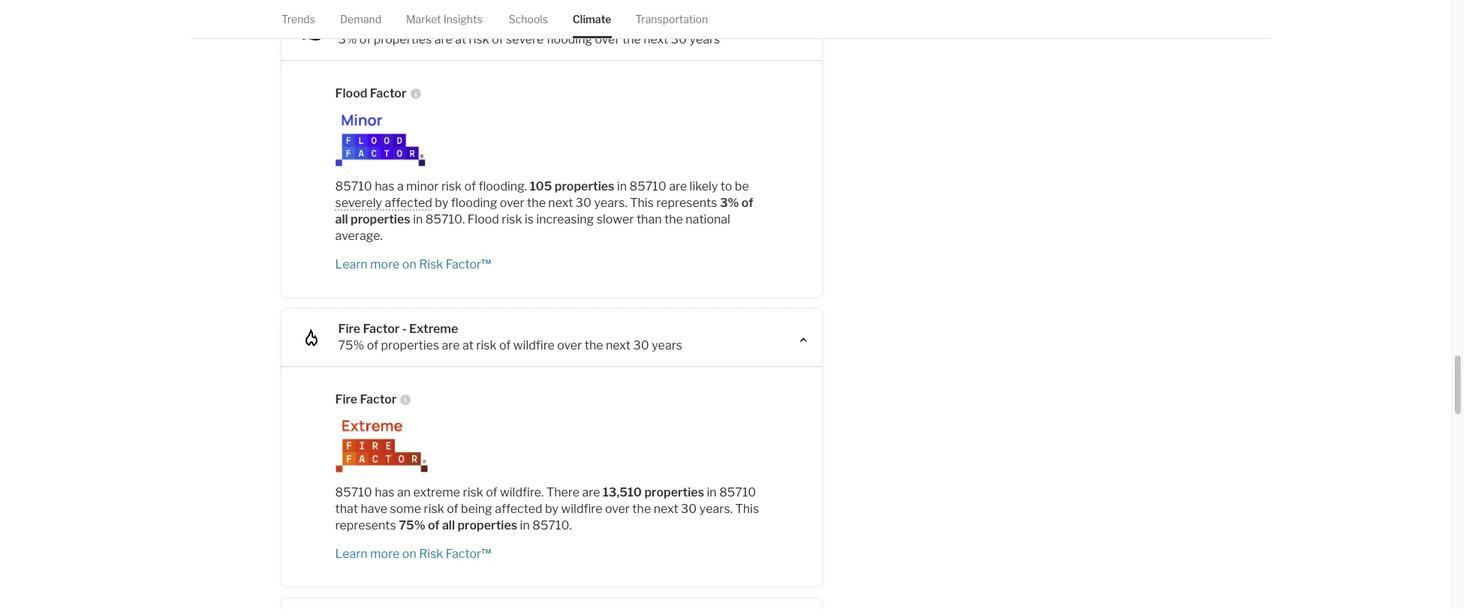 Task type: locate. For each thing, give the bounding box(es) containing it.
learn more on risk factor™ link for . flood risk is increasing
[[335, 257, 768, 273]]

properties inside fire factor - extreme 75% of properties are at risk of wildfire over the next 30 years
[[381, 339, 439, 353]]

1 horizontal spatial .
[[569, 519, 572, 533]]

flood factor
[[335, 86, 407, 101]]

this
[[630, 196, 654, 210], [735, 502, 759, 516]]

years. inside 85710 has a minor risk of flooding. 105 properties in 85710 are likely to be severely affected by flooding over the next 30 years. this represents
[[594, 196, 627, 210]]

properties down market
[[374, 32, 432, 47]]

2 more from the top
[[370, 547, 400, 562]]

next inside 85710 has a minor risk of flooding. 105 properties in 85710 are likely to be severely affected by flooding over the next 30 years. this represents
[[548, 196, 573, 210]]

next
[[644, 32, 668, 47], [548, 196, 573, 210], [606, 339, 631, 353], [654, 502, 678, 516]]

flood right trends link on the left of the page
[[338, 16, 370, 30]]

years
[[689, 32, 720, 47], [652, 339, 682, 353]]

1 vertical spatial learn
[[335, 547, 368, 562]]

0 vertical spatial more
[[370, 257, 400, 272]]

3%
[[338, 32, 357, 47], [720, 196, 739, 210]]

demand link
[[340, 0, 381, 38]]

1 vertical spatial risk
[[419, 547, 443, 562]]

extreme
[[413, 486, 460, 500]]

0 vertical spatial represents
[[656, 196, 717, 210]]

wildfire
[[513, 339, 555, 353], [561, 502, 603, 516]]

1 learn more on risk factor™ link from the top
[[335, 257, 768, 273]]

learn more on risk factor™ link down 85710 has an extreme risk of wildfire. there are 13,510 properties in 85710 that have some risk of being affected by wildfire over the next 30 years. this represents
[[335, 547, 768, 563]]

are left likely
[[669, 179, 687, 194]]

are inside fire factor - extreme 75% of properties are at risk of wildfire over the next 30 years
[[442, 339, 460, 353]]

0 vertical spatial risk
[[419, 257, 443, 272]]

1 vertical spatial at
[[462, 339, 474, 353]]

demand
[[340, 13, 381, 26]]

1 horizontal spatial represents
[[656, 196, 717, 210]]

by
[[435, 196, 449, 210], [545, 502, 559, 516]]

risk up the extreme
[[419, 257, 443, 272]]

1 vertical spatial factor™
[[446, 547, 491, 562]]

factor™ up the extreme
[[446, 257, 491, 272]]

0 vertical spatial by
[[435, 196, 449, 210]]

at for extreme
[[462, 339, 474, 353]]

1 horizontal spatial affected
[[495, 502, 542, 516]]

at inside flood factor - minor 3% of properties are at risk of severe flooding over the next 30 years
[[455, 32, 466, 47]]

in inside 85710 has a minor risk of flooding. 105 properties in 85710 are likely to be severely affected by flooding over the next 30 years. this represents
[[617, 179, 627, 194]]

1 vertical spatial flood
[[335, 86, 367, 101]]

factor™
[[446, 257, 491, 272], [446, 547, 491, 562]]

1 more from the top
[[370, 257, 400, 272]]

- inside flood factor - minor 3% of properties are at risk of severe flooding over the next 30 years
[[412, 16, 417, 30]]

1 factor™ from the top
[[446, 257, 491, 272]]

all down extreme
[[442, 519, 455, 533]]

1 vertical spatial this
[[735, 502, 759, 516]]

-
[[412, 16, 417, 30], [402, 322, 407, 336]]

1 vertical spatial learn more on risk factor™ link
[[335, 547, 768, 563]]

0 horizontal spatial flooding
[[451, 196, 497, 210]]

- left the extreme
[[402, 322, 407, 336]]

the inside 85710 has a minor risk of flooding. 105 properties in 85710 are likely to be severely affected by flooding over the next 30 years. this represents
[[527, 196, 546, 210]]

learn more on risk factor™ link down the national average.
[[335, 257, 768, 273]]

1 vertical spatial flooding
[[451, 196, 497, 210]]

are
[[434, 32, 452, 47], [669, 179, 687, 194], [442, 339, 460, 353], [582, 486, 600, 500]]

years. inside 85710 has an extreme risk of wildfire. there are 13,510 properties in 85710 that have some risk of being affected by wildfire over the next 30 years. this represents
[[700, 502, 733, 516]]

factor inside flood factor - minor 3% of properties are at risk of severe flooding over the next 30 years
[[373, 16, 410, 30]]

to
[[721, 179, 732, 194]]

has left an
[[375, 486, 394, 500]]

on down some
[[402, 547, 416, 562]]

fire for fire factor - extreme 75% of properties are at risk of wildfire over the next 30 years
[[338, 322, 361, 336]]

1 risk from the top
[[419, 257, 443, 272]]

being
[[461, 502, 492, 516]]

next inside fire factor - extreme 75% of properties are at risk of wildfire over the next 30 years
[[606, 339, 631, 353]]

3% down demand
[[338, 32, 357, 47]]

0 vertical spatial learn more on risk factor™ link
[[335, 257, 768, 273]]

all down "severely"
[[335, 212, 348, 227]]

at inside fire factor - extreme 75% of properties are at risk of wildfire over the next 30 years
[[462, 339, 474, 353]]

properties up increasing
[[555, 179, 614, 194]]

are inside flood factor - minor 3% of properties are at risk of severe flooding over the next 30 years
[[434, 32, 452, 47]]

all
[[335, 212, 348, 227], [442, 519, 455, 533]]

learn for severely affected
[[335, 257, 368, 272]]

represents
[[656, 196, 717, 210], [335, 519, 396, 533]]

fire inside fire factor - extreme 75% of properties are at risk of wildfire over the next 30 years
[[338, 322, 361, 336]]

factor inside fire factor - extreme 75% of properties are at risk of wildfire over the next 30 years
[[363, 322, 400, 336]]

factor™ down 75% of all properties in 85710 . at the bottom left
[[446, 547, 491, 562]]

is
[[525, 212, 534, 227]]

1 horizontal spatial 75%
[[399, 519, 425, 533]]

flooding down 'climate'
[[546, 32, 592, 47]]

0 vertical spatial fire
[[338, 322, 361, 336]]

0 vertical spatial flood
[[338, 16, 370, 30]]

represents down likely
[[656, 196, 717, 210]]

represents down the have
[[335, 519, 396, 533]]

flood factor score logo image
[[335, 114, 768, 167]]

of
[[359, 32, 371, 47], [492, 32, 503, 47], [464, 179, 476, 194], [742, 196, 753, 210], [367, 339, 378, 353], [499, 339, 511, 353], [486, 486, 497, 500], [447, 502, 458, 516], [428, 519, 440, 533]]

30 inside 85710 has an extreme risk of wildfire. there are 13,510 properties in 85710 that have some risk of being affected by wildfire over the next 30 years. this represents
[[681, 502, 697, 516]]

trends
[[281, 13, 315, 26]]

fire
[[338, 322, 361, 336], [335, 393, 358, 407]]

flood inside flood factor - minor 3% of properties are at risk of severe flooding over the next 30 years
[[338, 16, 370, 30]]

0 vertical spatial factor™
[[446, 257, 491, 272]]

learn
[[335, 257, 368, 272], [335, 547, 368, 562]]

are down the "minor"
[[434, 32, 452, 47]]

1 vertical spatial represents
[[335, 519, 396, 533]]

1 horizontal spatial -
[[412, 16, 417, 30]]

the
[[622, 32, 641, 47], [527, 196, 546, 210], [664, 212, 683, 227], [585, 339, 603, 353], [632, 502, 651, 516]]

0 vertical spatial all
[[335, 212, 348, 227]]

over inside 85710 has an extreme risk of wildfire. there are 13,510 properties in 85710 that have some risk of being affected by wildfire over the next 30 years. this represents
[[605, 502, 630, 516]]

0 vertical spatial 3%
[[338, 32, 357, 47]]

are inside 85710 has an extreme risk of wildfire. there are 13,510 properties in 85710 that have some risk of being affected by wildfire over the next 30 years. this represents
[[582, 486, 600, 500]]

severely
[[335, 196, 382, 210]]

at
[[455, 32, 466, 47], [462, 339, 474, 353]]

85710
[[335, 179, 372, 194], [630, 179, 666, 194], [425, 212, 462, 227], [335, 486, 372, 500], [719, 486, 756, 500], [532, 519, 569, 533]]

factor for flood factor - minor 3% of properties are at risk of severe flooding over the next 30 years
[[373, 16, 410, 30]]

factor
[[373, 16, 410, 30], [370, 86, 407, 101], [363, 322, 400, 336], [360, 393, 397, 407]]

properties up average.
[[351, 212, 410, 227]]

properties down the extreme
[[381, 339, 439, 353]]

- inside fire factor - extreme 75% of properties are at risk of wildfire over the next 30 years
[[402, 322, 407, 336]]

risk down some
[[419, 547, 443, 562]]

more down average.
[[370, 257, 400, 272]]

0 vertical spatial learn more on risk factor™
[[335, 257, 491, 272]]

learn down that
[[335, 547, 368, 562]]

years.
[[594, 196, 627, 210], [700, 502, 733, 516]]

next inside flood factor - minor 3% of properties are at risk of severe flooding over the next 30 years
[[644, 32, 668, 47]]

over inside flood factor - minor 3% of properties are at risk of severe flooding over the next 30 years
[[595, 32, 620, 47]]

affected inside 85710 has a minor risk of flooding. 105 properties in 85710 are likely to be severely affected by flooding over the next 30 years. this represents
[[385, 196, 432, 210]]

0 vertical spatial years
[[689, 32, 720, 47]]

3% down to
[[720, 196, 739, 210]]

are inside 85710 has a minor risk of flooding. 105 properties in 85710 are likely to be severely affected by flooding over the next 30 years. this represents
[[669, 179, 687, 194]]

affected down a on the left
[[385, 196, 432, 210]]

flood
[[338, 16, 370, 30], [335, 86, 367, 101], [468, 212, 499, 227]]

market insights
[[406, 13, 482, 26]]

by down minor
[[435, 196, 449, 210]]

has left a on the left
[[375, 179, 394, 194]]

are right the there
[[582, 486, 600, 500]]

learn more on risk factor™ down average.
[[335, 257, 491, 272]]

1 vertical spatial has
[[375, 486, 394, 500]]

3% inside flood factor - minor 3% of properties are at risk of severe flooding over the next 30 years
[[338, 32, 357, 47]]

learn for 75%
[[335, 547, 368, 562]]

years inside flood factor - minor 3% of properties are at risk of severe flooding over the next 30 years
[[689, 32, 720, 47]]

0 vertical spatial at
[[455, 32, 466, 47]]

learn more on risk factor™ down some
[[335, 547, 491, 562]]

over
[[595, 32, 620, 47], [500, 196, 525, 210], [557, 339, 582, 353], [605, 502, 630, 516]]

0 horizontal spatial by
[[435, 196, 449, 210]]

1 horizontal spatial years.
[[700, 502, 733, 516]]

fire factor score logo image
[[335, 420, 768, 473]]

more down the have
[[370, 547, 400, 562]]

risk for 75%
[[419, 547, 443, 562]]

1 vertical spatial years.
[[700, 502, 733, 516]]

0 horizontal spatial this
[[630, 196, 654, 210]]

affected
[[385, 196, 432, 210], [495, 502, 542, 516]]

0 vertical spatial this
[[630, 196, 654, 210]]

0 horizontal spatial 3%
[[338, 32, 357, 47]]

1 vertical spatial wildfire
[[561, 502, 603, 516]]

wildfire inside 85710 has an extreme risk of wildfire. there are 13,510 properties in 85710 that have some risk of being affected by wildfire over the next 30 years. this represents
[[561, 502, 603, 516]]

1 vertical spatial more
[[370, 547, 400, 562]]

0 vertical spatial learn
[[335, 257, 368, 272]]

. left the "is"
[[462, 212, 465, 227]]

- left the "minor"
[[412, 16, 417, 30]]

30
[[671, 32, 687, 47], [576, 196, 592, 210], [633, 339, 649, 353], [681, 502, 697, 516]]

over inside fire factor - extreme 75% of properties are at risk of wildfire over the next 30 years
[[557, 339, 582, 353]]

learn more on risk factor™
[[335, 257, 491, 272], [335, 547, 491, 562]]

flooding down flooding.
[[451, 196, 497, 210]]

1 horizontal spatial wildfire
[[561, 502, 603, 516]]

0 vertical spatial wildfire
[[513, 339, 555, 353]]

2 on from the top
[[402, 547, 416, 562]]

more for 75%
[[370, 547, 400, 562]]

factor for fire factor
[[360, 393, 397, 407]]

1 vertical spatial affected
[[495, 502, 542, 516]]

0 vertical spatial -
[[412, 16, 417, 30]]

1 learn more on risk factor™ from the top
[[335, 257, 491, 272]]

learn down average.
[[335, 257, 368, 272]]

has inside 85710 has an extreme risk of wildfire. there are 13,510 properties in 85710 that have some risk of being affected by wildfire over the next 30 years. this represents
[[375, 486, 394, 500]]

0 vertical spatial has
[[375, 179, 394, 194]]

0 horizontal spatial all
[[335, 212, 348, 227]]

has
[[375, 179, 394, 194], [375, 486, 394, 500]]

1 vertical spatial learn more on risk factor™
[[335, 547, 491, 562]]

flood factor - minor 3% of properties are at risk of severe flooding over the next 30 years
[[338, 16, 720, 47]]

affected down wildfire.
[[495, 502, 542, 516]]

1 learn from the top
[[335, 257, 368, 272]]

0 vertical spatial flooding
[[546, 32, 592, 47]]

learn more on risk factor™ link for 75% of all properties in 85710 .
[[335, 547, 768, 563]]

flood down flooding.
[[468, 212, 499, 227]]

by inside 85710 has a minor risk of flooding. 105 properties in 85710 are likely to be severely affected by flooding over the next 30 years. this represents
[[435, 196, 449, 210]]

wildfire inside fire factor - extreme 75% of properties are at risk of wildfire over the next 30 years
[[513, 339, 555, 353]]

1 vertical spatial -
[[402, 322, 407, 336]]

1 vertical spatial on
[[402, 547, 416, 562]]

1 horizontal spatial this
[[735, 502, 759, 516]]

0 horizontal spatial .
[[462, 212, 465, 227]]

insights
[[443, 13, 482, 26]]

2 learn more on risk factor™ from the top
[[335, 547, 491, 562]]

2 learn more on risk factor™ link from the top
[[335, 547, 768, 563]]

has for severely
[[375, 179, 394, 194]]

.
[[462, 212, 465, 227], [569, 519, 572, 533]]

represents inside 85710 has a minor risk of flooding. 105 properties in 85710 are likely to be severely affected by flooding over the next 30 years. this represents
[[656, 196, 717, 210]]

more for severely affected
[[370, 257, 400, 272]]

has inside 85710 has a minor risk of flooding. 105 properties in 85710 are likely to be severely affected by flooding over the next 30 years. this represents
[[375, 179, 394, 194]]

0 horizontal spatial 75%
[[338, 339, 364, 353]]

on up the extreme
[[402, 257, 416, 272]]

on
[[402, 257, 416, 272], [402, 547, 416, 562]]

factor for flood factor
[[370, 86, 407, 101]]

flood down demand link
[[335, 86, 367, 101]]

an
[[397, 486, 411, 500]]

1 has from the top
[[375, 179, 394, 194]]

0 horizontal spatial years
[[652, 339, 682, 353]]

1 horizontal spatial all
[[442, 519, 455, 533]]

1 vertical spatial .
[[569, 519, 572, 533]]

by down the there
[[545, 502, 559, 516]]

severe
[[506, 32, 544, 47]]

0 horizontal spatial years.
[[594, 196, 627, 210]]

than
[[637, 212, 662, 227]]

0 vertical spatial years.
[[594, 196, 627, 210]]

1 horizontal spatial years
[[689, 32, 720, 47]]

risk
[[469, 32, 489, 47], [441, 179, 462, 194], [502, 212, 522, 227], [476, 339, 497, 353], [463, 486, 483, 500], [424, 502, 444, 516]]

more
[[370, 257, 400, 272], [370, 547, 400, 562]]

1 horizontal spatial 3%
[[720, 196, 739, 210]]

0 horizontal spatial wildfire
[[513, 339, 555, 353]]

flood for flood factor - minor 3% of properties are at risk of severe flooding over the next 30 years
[[338, 16, 370, 30]]

properties right 13,510
[[644, 486, 704, 500]]

1 vertical spatial by
[[545, 502, 559, 516]]

2 risk from the top
[[419, 547, 443, 562]]

that
[[335, 502, 358, 516]]

0 vertical spatial 75%
[[338, 339, 364, 353]]

75%
[[338, 339, 364, 353], [399, 519, 425, 533]]

75% up fire factor
[[338, 339, 364, 353]]

risk
[[419, 257, 443, 272], [419, 547, 443, 562]]

. down the there
[[569, 519, 572, 533]]

0 horizontal spatial -
[[402, 322, 407, 336]]

2 factor™ from the top
[[446, 547, 491, 562]]

flooding
[[546, 32, 592, 47], [451, 196, 497, 210]]

are down the extreme
[[442, 339, 460, 353]]

1 horizontal spatial flooding
[[546, 32, 592, 47]]

factor™ for severely affected
[[446, 257, 491, 272]]

learn more on risk factor™ link
[[335, 257, 768, 273], [335, 547, 768, 563]]

flooding inside flood factor - minor 3% of properties are at risk of severe flooding over the next 30 years
[[546, 32, 592, 47]]

2 vertical spatial flood
[[468, 212, 499, 227]]

2 learn from the top
[[335, 547, 368, 562]]

flooding.
[[479, 179, 527, 194]]

75% down some
[[399, 519, 425, 533]]

of inside of all properties
[[742, 196, 753, 210]]

climate link
[[572, 0, 611, 38]]

1 on from the top
[[402, 257, 416, 272]]

0 horizontal spatial represents
[[335, 519, 396, 533]]

0 vertical spatial affected
[[385, 196, 432, 210]]

0 horizontal spatial affected
[[385, 196, 432, 210]]

- for minor
[[412, 16, 417, 30]]

1 vertical spatial years
[[652, 339, 682, 353]]

1 vertical spatial fire
[[335, 393, 358, 407]]

1 horizontal spatial by
[[545, 502, 559, 516]]

2 has from the top
[[375, 486, 394, 500]]

properties
[[374, 32, 432, 47], [555, 179, 614, 194], [351, 212, 410, 227], [381, 339, 439, 353], [644, 486, 704, 500], [458, 519, 517, 533]]

0 vertical spatial on
[[402, 257, 416, 272]]

national
[[686, 212, 730, 227]]

all inside of all properties
[[335, 212, 348, 227]]

in inside 85710 has an extreme risk of wildfire. there are 13,510 properties in 85710 that have some risk of being affected by wildfire over the next 30 years. this represents
[[707, 486, 717, 500]]

in
[[617, 179, 627, 194], [413, 212, 423, 227], [707, 486, 717, 500], [520, 519, 530, 533]]



Task type: vqa. For each thing, say whether or not it's contained in the screenshot.
the in the Fire Factor - Extreme 75% of properties are at risk of wildfire over the next 30 years
yes



Task type: describe. For each thing, give the bounding box(es) containing it.
schools link
[[508, 0, 548, 38]]

affected inside 85710 has an extreme risk of wildfire. there are 13,510 properties in 85710 that have some risk of being affected by wildfire over the next 30 years. this represents
[[495, 502, 542, 516]]

the inside the national average.
[[664, 212, 683, 227]]

1 vertical spatial 3%
[[720, 196, 739, 210]]

market insights link
[[406, 0, 482, 38]]

likely
[[690, 179, 718, 194]]

there
[[546, 486, 580, 500]]

slower
[[597, 212, 634, 227]]

properties inside 85710 has an extreme risk of wildfire. there are 13,510 properties in 85710 that have some risk of being affected by wildfire over the next 30 years. this represents
[[644, 486, 704, 500]]

factor™ for 75%
[[446, 547, 491, 562]]

in 85710 . flood risk is increasing slower than
[[410, 212, 662, 227]]

this inside 85710 has an extreme risk of wildfire. there are 13,510 properties in 85710 that have some risk of being affected by wildfire over the next 30 years. this represents
[[735, 502, 759, 516]]

risk inside fire factor - extreme 75% of properties are at risk of wildfire over the next 30 years
[[476, 339, 497, 353]]

over inside 85710 has a minor risk of flooding. 105 properties in 85710 are likely to be severely affected by flooding over the next 30 years. this represents
[[500, 196, 525, 210]]

on for severely affected
[[402, 257, 416, 272]]

of all properties
[[335, 196, 753, 227]]

extreme
[[409, 322, 458, 336]]

properties down being
[[458, 519, 517, 533]]

some
[[390, 502, 421, 516]]

risk inside 85710 has a minor risk of flooding. 105 properties in 85710 are likely to be severely affected by flooding over the next 30 years. this represents
[[441, 179, 462, 194]]

30 inside 85710 has a minor risk of flooding. 105 properties in 85710 are likely to be severely affected by flooding over the next 30 years. this represents
[[576, 196, 592, 210]]

30 inside fire factor - extreme 75% of properties are at risk of wildfire over the next 30 years
[[633, 339, 649, 353]]

climate
[[572, 13, 611, 26]]

a
[[397, 179, 404, 194]]

transportation
[[635, 13, 708, 26]]

this inside 85710 has a minor risk of flooding. 105 properties in 85710 are likely to be severely affected by flooding over the next 30 years. this represents
[[630, 196, 654, 210]]

fire for fire factor
[[335, 393, 358, 407]]

minor
[[406, 179, 439, 194]]

0 vertical spatial .
[[462, 212, 465, 227]]

risk for severely affected
[[419, 257, 443, 272]]

1 vertical spatial 75%
[[399, 519, 425, 533]]

the national average.
[[335, 212, 730, 243]]

properties inside of all properties
[[351, 212, 410, 227]]

trends link
[[281, 0, 315, 38]]

75% of all properties in 85710 .
[[399, 519, 572, 533]]

increasing
[[536, 212, 594, 227]]

average.
[[335, 229, 383, 243]]

13,510
[[603, 486, 642, 500]]

85710 has an extreme risk of wildfire. there are 13,510 properties in 85710 that have some risk of being affected by wildfire over the next 30 years. this represents
[[335, 486, 759, 533]]

years inside fire factor - extreme 75% of properties are at risk of wildfire over the next 30 years
[[652, 339, 682, 353]]

30 inside flood factor - minor 3% of properties are at risk of severe flooding over the next 30 years
[[671, 32, 687, 47]]

on for 75%
[[402, 547, 416, 562]]

represents inside 85710 has an extreme risk of wildfire. there are 13,510 properties in 85710 that have some risk of being affected by wildfire over the next 30 years. this represents
[[335, 519, 396, 533]]

minor
[[419, 16, 453, 30]]

the inside 85710 has an extreme risk of wildfire. there are 13,510 properties in 85710 that have some risk of being affected by wildfire over the next 30 years. this represents
[[632, 502, 651, 516]]

flood for flood factor
[[335, 86, 367, 101]]

of inside 85710 has a minor risk of flooding. 105 properties in 85710 are likely to be severely affected by flooding over the next 30 years. this represents
[[464, 179, 476, 194]]

wildfire.
[[500, 486, 544, 500]]

schools
[[508, 13, 548, 26]]

have
[[361, 502, 387, 516]]

fire factor - extreme 75% of properties are at risk of wildfire over the next 30 years
[[338, 322, 682, 353]]

market
[[406, 13, 441, 26]]

factor for fire factor - extreme 75% of properties are at risk of wildfire over the next 30 years
[[363, 322, 400, 336]]

learn more on risk factor™ for 75%
[[335, 547, 491, 562]]

the inside fire factor - extreme 75% of properties are at risk of wildfire over the next 30 years
[[585, 339, 603, 353]]

risk inside flood factor - minor 3% of properties are at risk of severe flooding over the next 30 years
[[469, 32, 489, 47]]

properties inside 85710 has a minor risk of flooding. 105 properties in 85710 are likely to be severely affected by flooding over the next 30 years. this represents
[[555, 179, 614, 194]]

learn more on risk factor™ for severely affected
[[335, 257, 491, 272]]

be
[[735, 179, 749, 194]]

transportation link
[[635, 0, 708, 38]]

the inside flood factor - minor 3% of properties are at risk of severe flooding over the next 30 years
[[622, 32, 641, 47]]

fire factor
[[335, 393, 397, 407]]

- for extreme
[[402, 322, 407, 336]]

next inside 85710 has an extreme risk of wildfire. there are 13,510 properties in 85710 that have some risk of being affected by wildfire over the next 30 years. this represents
[[654, 502, 678, 516]]

properties inside flood factor - minor 3% of properties are at risk of severe flooding over the next 30 years
[[374, 32, 432, 47]]

1 vertical spatial all
[[442, 519, 455, 533]]

75% inside fire factor - extreme 75% of properties are at risk of wildfire over the next 30 years
[[338, 339, 364, 353]]

105
[[530, 179, 552, 194]]

flooding inside 85710 has a minor risk of flooding. 105 properties in 85710 are likely to be severely affected by flooding over the next 30 years. this represents
[[451, 196, 497, 210]]

by inside 85710 has an extreme risk of wildfire. there are 13,510 properties in 85710 that have some risk of being affected by wildfire over the next 30 years. this represents
[[545, 502, 559, 516]]

85710 has a minor risk of flooding. 105 properties in 85710 are likely to be severely affected by flooding over the next 30 years. this represents
[[335, 179, 749, 210]]

has for some
[[375, 486, 394, 500]]

at for minor
[[455, 32, 466, 47]]



